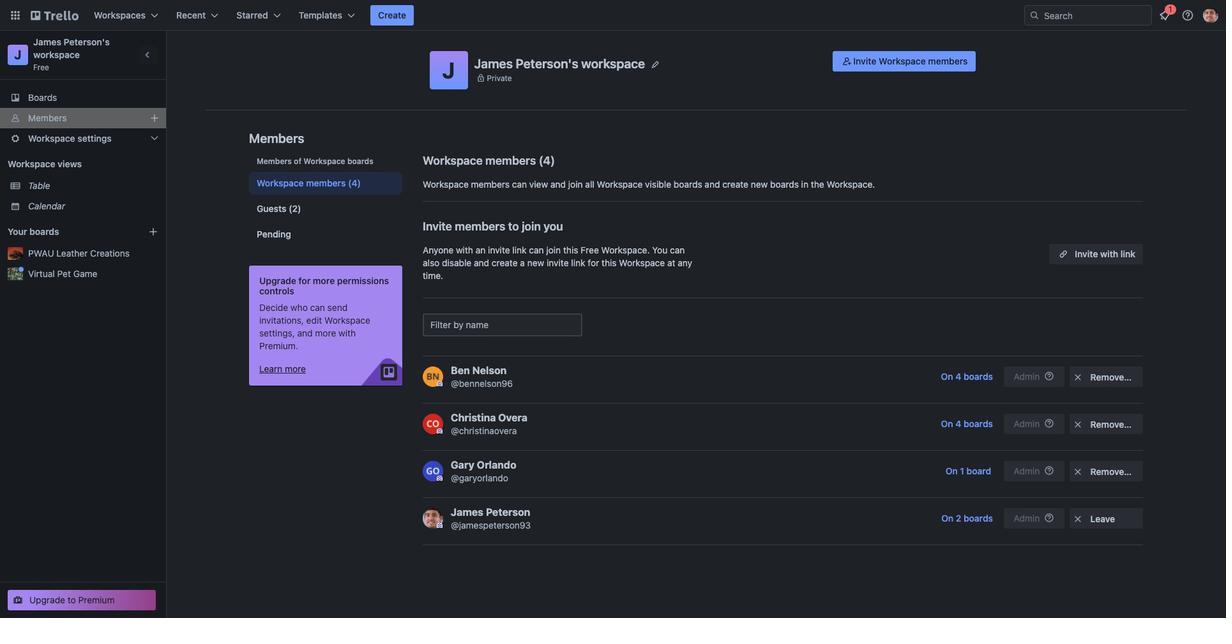 Task type: describe. For each thing, give the bounding box(es) containing it.
0 vertical spatial to
[[508, 220, 519, 233]]

1 notification image
[[1157, 8, 1172, 23]]

primary element
[[0, 0, 1226, 31]]

james peterson's workspace link
[[33, 36, 112, 60]]

remove… link for gary orlando
[[1070, 461, 1143, 481]]

james for james peterson @jamespeterson93
[[451, 506, 483, 518]]

0 horizontal spatial invite
[[488, 245, 510, 255]]

workspaces button
[[86, 5, 166, 26]]

this member is an admin of this workspace. image for gary orlando
[[437, 476, 443, 481]]

workspace for james peterson's workspace
[[581, 56, 645, 71]]

workspace for james peterson's workspace free
[[33, 49, 80, 60]]

@christinaovera
[[451, 425, 517, 436]]

1
[[960, 466, 964, 476]]

learn
[[259, 363, 282, 374]]

starred
[[236, 10, 268, 20]]

premium.
[[259, 340, 298, 351]]

remove… for nelson
[[1090, 372, 1132, 382]]

calendar
[[28, 201, 65, 211]]

time.
[[423, 270, 443, 281]]

create
[[378, 10, 406, 20]]

boards
[[28, 92, 57, 103]]

templates button
[[291, 5, 363, 26]]

workspace inside dropdown button
[[28, 133, 75, 144]]

also
[[423, 257, 439, 268]]

1 horizontal spatial new
[[751, 179, 768, 190]]

you
[[544, 220, 563, 233]]

premium
[[78, 594, 115, 605]]

invite workspace members
[[853, 56, 968, 66]]

the
[[811, 179, 824, 190]]

free inside james peterson's workspace free
[[33, 63, 49, 72]]

christina overa @christinaovera
[[451, 412, 528, 436]]

0 horizontal spatial to
[[68, 594, 76, 605]]

sm image for james peterson
[[1071, 513, 1084, 526]]

on 4 boards link for nelson
[[935, 367, 999, 387]]

0 vertical spatial more
[[313, 275, 335, 286]]

Search field
[[1040, 6, 1151, 25]]

an
[[476, 245, 486, 255]]

remove… for orlando
[[1090, 466, 1132, 477]]

calendar link
[[28, 200, 158, 213]]

leave
[[1090, 513, 1115, 524]]

admin for overa
[[1014, 418, 1040, 429]]

workspace views
[[8, 158, 82, 169]]

2
[[956, 513, 961, 524]]

upgrade to premium
[[29, 594, 115, 605]]

virtual pet game link
[[28, 268, 158, 280]]

4 for ben nelson
[[955, 371, 961, 382]]

creations
[[90, 248, 130, 259]]

james peterson @jamespeterson93
[[451, 506, 531, 531]]

@garyorlando
[[451, 473, 508, 483]]

pet
[[57, 268, 71, 279]]

more inside button
[[285, 363, 306, 374]]

leave link
[[1070, 508, 1143, 529]]

invitations,
[[259, 315, 304, 326]]

controls
[[259, 285, 294, 296]]

j button
[[429, 51, 468, 89]]

invite members to join you
[[423, 220, 563, 233]]

with inside upgrade for more permissions controls decide who can send invitations, edit workspace settings, and more with premium.
[[339, 328, 356, 338]]

pending link
[[249, 223, 402, 246]]

recent
[[176, 10, 206, 20]]

workspace settings
[[28, 133, 112, 144]]

0 vertical spatial 4
[[543, 154, 551, 167]]

can down you
[[529, 245, 544, 255]]

pwau
[[28, 248, 54, 259]]

permissions
[[337, 275, 389, 286]]

workspace inside upgrade for more permissions controls decide who can send invitations, edit workspace settings, and more with premium.
[[324, 315, 370, 326]]

you
[[652, 245, 667, 255]]

pwau leather creations
[[28, 248, 130, 259]]

j for j link on the left of page
[[14, 47, 22, 62]]

pwau leather creations link
[[28, 247, 158, 260]]

private
[[487, 73, 512, 83]]

@bennelson96
[[451, 378, 513, 389]]

admin button for peterson
[[1004, 508, 1064, 529]]

on for orlando
[[946, 466, 958, 476]]

view
[[529, 179, 548, 190]]

add board image
[[148, 227, 158, 237]]

virtual
[[28, 268, 55, 279]]

1 vertical spatial members
[[249, 131, 304, 146]]

james peterson's workspace
[[474, 56, 645, 71]]

0 horizontal spatial workspace members
[[257, 178, 346, 188]]

ben
[[451, 365, 470, 376]]

for inside anyone with an invite link can join this free workspace. you can also disable and create a new invite link for this workspace at any time.
[[588, 257, 599, 268]]

search image
[[1029, 10, 1040, 20]]

upgrade for more permissions controls decide who can send invitations, edit workspace settings, and more with premium.
[[259, 275, 389, 351]]

members of workspace boards
[[257, 156, 373, 166]]

j link
[[8, 45, 28, 65]]

ben nelson @bennelson96
[[451, 365, 513, 389]]

any
[[678, 257, 692, 268]]

remove… for overa
[[1090, 419, 1132, 430]]

anyone with an invite link can join this free workspace. you can also disable and create a new invite link for this workspace at any time.
[[423, 245, 692, 281]]

upgrade for upgrade to premium
[[29, 594, 65, 605]]

(
[[539, 154, 543, 167]]

invite for invite members to join you
[[423, 220, 452, 233]]

learn more
[[259, 363, 306, 374]]

(2)
[[289, 203, 301, 214]]

recent button
[[169, 5, 226, 26]]

link inside button
[[1121, 248, 1135, 259]]

for inside upgrade for more permissions controls decide who can send invitations, edit workspace settings, and more with premium.
[[298, 275, 311, 286]]

nelson
[[472, 365, 507, 376]]

leather
[[56, 248, 88, 259]]

admin button for overa
[[1004, 414, 1064, 434]]

on 4 boards for ben nelson
[[941, 371, 993, 382]]

on 1 board
[[946, 466, 991, 476]]

remove… link for ben nelson
[[1070, 367, 1143, 387]]

on 2 boards
[[941, 513, 993, 524]]

sm image
[[841, 55, 853, 68]]

sm image for christina overa
[[1071, 418, 1084, 431]]

with for anyone
[[456, 245, 473, 255]]

workspaces
[[94, 10, 146, 20]]

james peterson's workspace free
[[33, 36, 112, 72]]

edit
[[306, 315, 322, 326]]

sm image for ben nelson
[[1071, 371, 1084, 384]]

your
[[8, 226, 27, 237]]

admin for nelson
[[1014, 371, 1040, 382]]

@jamespeterson93
[[451, 520, 531, 531]]

overa
[[498, 412, 528, 423]]



Task type: locate. For each thing, give the bounding box(es) containing it.
and down edit
[[297, 328, 313, 338]]

new inside anyone with an invite link can join this free workspace. you can also disable and create a new invite link for this workspace at any time.
[[527, 257, 544, 268]]

james for james peterson's workspace
[[474, 56, 513, 71]]

can inside upgrade for more permissions controls decide who can send invitations, edit workspace settings, and more with premium.
[[310, 302, 325, 313]]

j left james peterson's workspace free
[[14, 47, 22, 62]]

workspace inside anyone with an invite link can join this free workspace. you can also disable and create a new invite link for this workspace at any time.
[[619, 257, 665, 268]]

1 vertical spatial this
[[602, 257, 617, 268]]

0 vertical spatial workspace members
[[423, 154, 536, 167]]

0 horizontal spatial new
[[527, 257, 544, 268]]

4
[[543, 154, 551, 167], [955, 371, 961, 382], [955, 418, 961, 429]]

invite right the 'an'
[[488, 245, 510, 255]]

1 on 4 boards from the top
[[941, 371, 993, 382]]

workspace. left you at the top right
[[601, 245, 650, 255]]

at
[[667, 257, 675, 268]]

send
[[327, 302, 348, 313]]

1 horizontal spatial link
[[571, 257, 585, 268]]

workspace. right the
[[827, 179, 875, 190]]

1 horizontal spatial workspace.
[[827, 179, 875, 190]]

settings,
[[259, 328, 295, 338]]

peterson's inside james peterson's workspace free
[[64, 36, 110, 47]]

1 vertical spatial james
[[474, 56, 513, 71]]

1 remove… from the top
[[1090, 372, 1132, 382]]

0 horizontal spatial peterson's
[[64, 36, 110, 47]]

1 vertical spatial create
[[492, 257, 518, 268]]

1 vertical spatial to
[[68, 594, 76, 605]]

1 vertical spatial on 4 boards link
[[935, 414, 999, 434]]

workspace
[[33, 49, 80, 60], [581, 56, 645, 71]]

more up 'send'
[[313, 275, 335, 286]]

1 admin button from the top
[[1004, 367, 1064, 387]]

in
[[801, 179, 808, 190]]

1 horizontal spatial this
[[602, 257, 617, 268]]

game
[[73, 268, 97, 279]]

upgrade for upgrade for more permissions controls decide who can send invitations, edit workspace settings, and more with premium.
[[259, 275, 296, 286]]

1 horizontal spatial j
[[442, 57, 455, 83]]

1 horizontal spatial invite
[[547, 257, 569, 268]]

invite workspace members button
[[833, 51, 975, 72]]

join left all
[[568, 179, 583, 190]]

0 horizontal spatial link
[[512, 245, 527, 255]]

on 2 boards link
[[936, 508, 999, 529]]

( 4 )
[[539, 154, 555, 167]]

open information menu image
[[1181, 9, 1194, 22]]

this member is an admin of this workspace. image left @jamespeterson93 on the left of the page
[[437, 523, 443, 529]]

0 vertical spatial create
[[722, 179, 748, 190]]

this member is an admin of this workspace. image
[[437, 381, 443, 387], [437, 428, 443, 434], [437, 476, 443, 481], [437, 523, 443, 529]]

0 vertical spatial invite
[[488, 245, 510, 255]]

virtual pet game
[[28, 268, 97, 279]]

2 admin from the top
[[1014, 418, 1040, 429]]

create inside anyone with an invite link can join this free workspace. you can also disable and create a new invite link for this workspace at any time.
[[492, 257, 518, 268]]

on 1 board link
[[938, 461, 999, 481]]

1 sm image from the top
[[1071, 371, 1084, 384]]

and inside upgrade for more permissions controls decide who can send invitations, edit workspace settings, and more with premium.
[[297, 328, 313, 338]]

workspace navigation collapse icon image
[[139, 46, 157, 64]]

members
[[28, 112, 67, 123], [249, 131, 304, 146], [257, 156, 292, 166]]

invite with link button
[[1049, 244, 1143, 264]]

free
[[33, 63, 49, 72], [581, 245, 599, 255]]

guests
[[257, 203, 286, 214]]

1 vertical spatial invite
[[547, 257, 569, 268]]

learn more button
[[259, 363, 306, 375]]

this member is an admin of this workspace. image for james peterson
[[437, 523, 443, 529]]

2 vertical spatial 4
[[955, 418, 961, 429]]

2 vertical spatial join
[[546, 245, 561, 255]]

members link
[[0, 108, 166, 128]]

remove… link
[[1070, 367, 1143, 387], [1070, 414, 1143, 434], [1070, 461, 1143, 481]]

on 4 boards link
[[935, 367, 999, 387], [935, 414, 999, 434]]

3 admin from the top
[[1014, 466, 1040, 476]]

1 vertical spatial workspace.
[[601, 245, 650, 255]]

on 4 boards
[[941, 371, 993, 382], [941, 418, 993, 429]]

free inside anyone with an invite link can join this free workspace. you can also disable and create a new invite link for this workspace at any time.
[[581, 245, 599, 255]]

visible
[[645, 179, 671, 190]]

0 vertical spatial invite
[[853, 56, 876, 66]]

create
[[722, 179, 748, 190], [492, 257, 518, 268]]

1 horizontal spatial create
[[722, 179, 748, 190]]

views
[[58, 158, 82, 169]]

on 4 boards for christina overa
[[941, 418, 993, 429]]

2 on 4 boards from the top
[[941, 418, 993, 429]]

0 horizontal spatial for
[[298, 275, 311, 286]]

0 horizontal spatial workspace.
[[601, 245, 650, 255]]

admin button for orlando
[[1004, 461, 1064, 481]]

1 vertical spatial more
[[315, 328, 336, 338]]

2 sm image from the top
[[1071, 418, 1084, 431]]

admin for orlando
[[1014, 466, 1040, 476]]

on for overa
[[941, 418, 953, 429]]

to left you
[[508, 220, 519, 233]]

0 vertical spatial workspace.
[[827, 179, 875, 190]]

4 admin from the top
[[1014, 513, 1040, 524]]

2 admin button from the top
[[1004, 414, 1064, 434]]

james inside james peterson @jamespeterson93
[[451, 506, 483, 518]]

(4)
[[348, 178, 361, 188]]

more right learn
[[285, 363, 306, 374]]

members
[[928, 56, 968, 66], [485, 154, 536, 167], [306, 178, 346, 188], [471, 179, 510, 190], [455, 220, 505, 233]]

with inside anyone with an invite link can join this free workspace. you can also disable and create a new invite link for this workspace at any time.
[[456, 245, 473, 255]]

2 vertical spatial remove… link
[[1070, 461, 1143, 481]]

invite for invite with link
[[1075, 248, 1098, 259]]

2 on 4 boards link from the top
[[935, 414, 999, 434]]

your boards with 2 items element
[[8, 224, 129, 239]]

invite right 'a'
[[547, 257, 569, 268]]

1 vertical spatial peterson's
[[516, 56, 578, 71]]

1 horizontal spatial peterson's
[[516, 56, 578, 71]]

this member is an admin of this workspace. image left @garyorlando on the bottom of page
[[437, 476, 443, 481]]

on for nelson
[[941, 371, 953, 382]]

back to home image
[[31, 5, 79, 26]]

join
[[568, 179, 583, 190], [522, 220, 541, 233], [546, 245, 561, 255]]

0 vertical spatial remove… link
[[1070, 367, 1143, 387]]

0 vertical spatial members
[[28, 112, 67, 123]]

orlando
[[477, 459, 516, 471]]

create button
[[370, 5, 414, 26]]

gary orlando @garyorlando
[[451, 459, 516, 483]]

this member is an admin of this workspace. image for christina overa
[[437, 428, 443, 434]]

)
[[551, 154, 555, 167]]

0 horizontal spatial with
[[339, 328, 356, 338]]

0 horizontal spatial join
[[522, 220, 541, 233]]

starred button
[[229, 5, 288, 26]]

2 this member is an admin of this workspace. image from the top
[[437, 428, 443, 434]]

4 this member is an admin of this workspace. image from the top
[[437, 523, 443, 529]]

and down the 'an'
[[474, 257, 489, 268]]

can left view
[[512, 179, 527, 190]]

sm image for gary orlando
[[1071, 466, 1084, 478]]

0 horizontal spatial upgrade
[[29, 594, 65, 605]]

with
[[456, 245, 473, 255], [1100, 248, 1118, 259], [339, 328, 356, 338]]

3 this member is an admin of this workspace. image from the top
[[437, 476, 443, 481]]

2 vertical spatial more
[[285, 363, 306, 374]]

this member is an admin of this workspace. image for ben nelson
[[437, 381, 443, 387]]

1 vertical spatial workspace members
[[257, 178, 346, 188]]

more down edit
[[315, 328, 336, 338]]

who
[[291, 302, 308, 313]]

workspace members
[[423, 154, 536, 167], [257, 178, 346, 188]]

workspace.
[[827, 179, 875, 190], [601, 245, 650, 255]]

join left you
[[522, 220, 541, 233]]

0 horizontal spatial this
[[563, 245, 578, 255]]

james down "back to home" image
[[33, 36, 61, 47]]

1 vertical spatial new
[[527, 257, 544, 268]]

2 vertical spatial members
[[257, 156, 292, 166]]

1 on 4 boards link from the top
[[935, 367, 999, 387]]

join down you
[[546, 245, 561, 255]]

on 4 boards link for overa
[[935, 414, 999, 434]]

4 admin button from the top
[[1004, 508, 1064, 529]]

james peterson (jamespeterson93) image
[[1203, 8, 1218, 23]]

0 horizontal spatial create
[[492, 257, 518, 268]]

all
[[585, 179, 594, 190]]

2 remove… from the top
[[1090, 419, 1132, 430]]

invite for invite workspace members
[[853, 56, 876, 66]]

admin for peterson
[[1014, 513, 1040, 524]]

your boards
[[8, 226, 59, 237]]

board
[[967, 466, 991, 476]]

1 vertical spatial on 4 boards
[[941, 418, 993, 429]]

1 horizontal spatial workspace
[[581, 56, 645, 71]]

0 vertical spatial james
[[33, 36, 61, 47]]

this member is an admin of this workspace. image left "@christinaovera"
[[437, 428, 443, 434]]

this member is an admin of this workspace. image left @bennelson96
[[437, 381, 443, 387]]

1 horizontal spatial invite
[[853, 56, 876, 66]]

members down boards
[[28, 112, 67, 123]]

0 vertical spatial this
[[563, 245, 578, 255]]

workspace members down of
[[257, 178, 346, 188]]

1 horizontal spatial upgrade
[[259, 275, 296, 286]]

can
[[512, 179, 527, 190], [529, 245, 544, 255], [670, 245, 685, 255], [310, 302, 325, 313]]

3 admin button from the top
[[1004, 461, 1064, 481]]

sm image inside the leave "link"
[[1071, 513, 1084, 526]]

3 remove… link from the top
[[1070, 461, 1143, 481]]

can up at
[[670, 245, 685, 255]]

1 horizontal spatial free
[[581, 245, 599, 255]]

remove… link for christina overa
[[1070, 414, 1143, 434]]

christina
[[451, 412, 496, 423]]

james
[[33, 36, 61, 47], [474, 56, 513, 71], [451, 506, 483, 518]]

with inside button
[[1100, 248, 1118, 259]]

upgrade to premium link
[[8, 590, 156, 610]]

invite
[[488, 245, 510, 255], [547, 257, 569, 268]]

0 horizontal spatial free
[[33, 63, 49, 72]]

0 horizontal spatial invite
[[423, 220, 452, 233]]

and inside anyone with an invite link can join this free workspace. you can also disable and create a new invite link for this workspace at any time.
[[474, 257, 489, 268]]

table link
[[28, 179, 158, 192]]

gary
[[451, 459, 474, 471]]

workspace members left (
[[423, 154, 536, 167]]

1 horizontal spatial for
[[588, 257, 599, 268]]

2 horizontal spatial with
[[1100, 248, 1118, 259]]

0 vertical spatial remove…
[[1090, 372, 1132, 382]]

2 horizontal spatial invite
[[1075, 248, 1098, 259]]

1 remove… link from the top
[[1070, 367, 1143, 387]]

4 for christina overa
[[955, 418, 961, 429]]

0 vertical spatial new
[[751, 179, 768, 190]]

1 vertical spatial invite
[[423, 220, 452, 233]]

this
[[563, 245, 578, 255], [602, 257, 617, 268]]

upgrade inside upgrade for more permissions controls decide who can send invitations, edit workspace settings, and more with premium.
[[259, 275, 296, 286]]

1 horizontal spatial join
[[546, 245, 561, 255]]

new right 'a'
[[527, 257, 544, 268]]

1 vertical spatial 4
[[955, 371, 961, 382]]

a
[[520, 257, 525, 268]]

to
[[508, 220, 519, 233], [68, 594, 76, 605]]

table
[[28, 180, 50, 191]]

1 horizontal spatial with
[[456, 245, 473, 255]]

settings
[[77, 133, 112, 144]]

join inside anyone with an invite link can join this free workspace. you can also disable and create a new invite link for this workspace at any time.
[[546, 245, 561, 255]]

1 this member is an admin of this workspace. image from the top
[[437, 381, 443, 387]]

anyone
[[423, 245, 453, 255]]

4 sm image from the top
[[1071, 513, 1084, 526]]

2 vertical spatial remove…
[[1090, 466, 1132, 477]]

0 vertical spatial upgrade
[[259, 275, 296, 286]]

j left the private
[[442, 57, 455, 83]]

1 admin from the top
[[1014, 371, 1040, 382]]

upgrade left premium
[[29, 594, 65, 605]]

workspace inside button
[[879, 56, 926, 66]]

admin button for nelson
[[1004, 367, 1064, 387]]

decide
[[259, 302, 288, 313]]

1 vertical spatial upgrade
[[29, 594, 65, 605]]

Filter by name text field
[[423, 314, 582, 337]]

0 horizontal spatial j
[[14, 47, 22, 62]]

1 vertical spatial join
[[522, 220, 541, 233]]

0 vertical spatial on 4 boards link
[[935, 367, 999, 387]]

workspace settings button
[[0, 128, 166, 149]]

of
[[294, 156, 301, 166]]

and right visible
[[705, 179, 720, 190]]

james inside james peterson's workspace free
[[33, 36, 61, 47]]

j for the j button
[[442, 57, 455, 83]]

2 vertical spatial invite
[[1075, 248, 1098, 259]]

1 horizontal spatial workspace members
[[423, 154, 536, 167]]

0 vertical spatial join
[[568, 179, 583, 190]]

members left of
[[257, 156, 292, 166]]

pending
[[257, 229, 291, 239]]

2 vertical spatial james
[[451, 506, 483, 518]]

on for peterson
[[941, 513, 953, 524]]

1 vertical spatial for
[[298, 275, 311, 286]]

sm image
[[1071, 371, 1084, 384], [1071, 418, 1084, 431], [1071, 466, 1084, 478], [1071, 513, 1084, 526]]

j inside button
[[442, 57, 455, 83]]

with for invite
[[1100, 248, 1118, 259]]

peterson's for james peterson's workspace free
[[64, 36, 110, 47]]

workspace right j link on the left of page
[[33, 49, 80, 60]]

1 vertical spatial remove… link
[[1070, 414, 1143, 434]]

0 vertical spatial on 4 boards
[[941, 371, 993, 382]]

members up of
[[249, 131, 304, 146]]

boards link
[[0, 87, 166, 108]]

can up edit
[[310, 302, 325, 313]]

1 vertical spatial free
[[581, 245, 599, 255]]

james up @jamespeterson93 on the left of the page
[[451, 506, 483, 518]]

1 horizontal spatial to
[[508, 220, 519, 233]]

0 vertical spatial for
[[588, 257, 599, 268]]

to left premium
[[68, 594, 76, 605]]

0 horizontal spatial workspace
[[33, 49, 80, 60]]

2 remove… link from the top
[[1070, 414, 1143, 434]]

invite with link
[[1075, 248, 1135, 259]]

3 sm image from the top
[[1071, 466, 1084, 478]]

upgrade up decide
[[259, 275, 296, 286]]

new left in
[[751, 179, 768, 190]]

members inside button
[[928, 56, 968, 66]]

2 horizontal spatial join
[[568, 179, 583, 190]]

james for james peterson's workspace free
[[33, 36, 61, 47]]

and right view
[[550, 179, 566, 190]]

workspace. inside anyone with an invite link can join this free workspace. you can also disable and create a new invite link for this workspace at any time.
[[601, 245, 650, 255]]

0 vertical spatial free
[[33, 63, 49, 72]]

james up the private
[[474, 56, 513, 71]]

workspace down primary 'element'
[[581, 56, 645, 71]]

workspace inside james peterson's workspace free
[[33, 49, 80, 60]]

0 vertical spatial peterson's
[[64, 36, 110, 47]]

3 remove… from the top
[[1090, 466, 1132, 477]]

2 horizontal spatial link
[[1121, 248, 1135, 259]]

disable
[[442, 257, 471, 268]]

peterson's for james peterson's workspace
[[516, 56, 578, 71]]

1 vertical spatial remove…
[[1090, 419, 1132, 430]]



Task type: vqa. For each thing, say whether or not it's contained in the screenshot.
media on the left bottom of page
no



